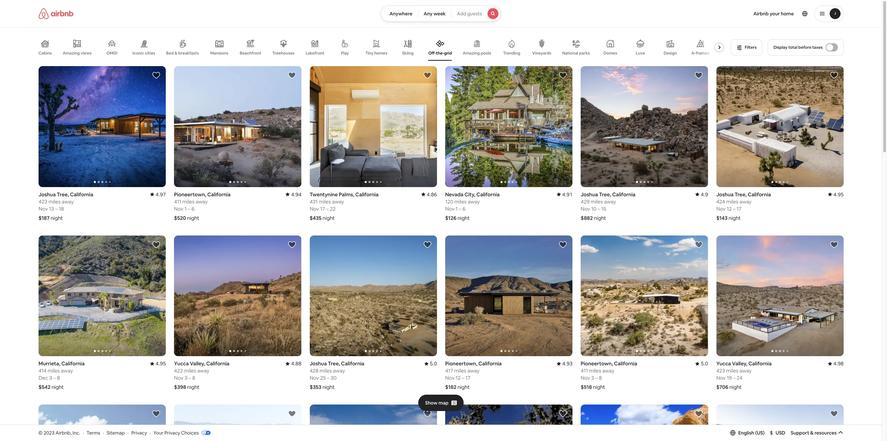 Task type: vqa. For each thing, say whether or not it's contained in the screenshot.


Task type: locate. For each thing, give the bounding box(es) containing it.
4.88
[[291, 361, 302, 368]]

411 up $518
[[581, 368, 588, 375]]

privacy inside your privacy choices link
[[165, 430, 180, 437]]

group
[[38, 34, 727, 61], [38, 66, 166, 187], [174, 66, 302, 187], [310, 66, 437, 187], [445, 66, 573, 187], [581, 66, 709, 187], [717, 66, 844, 187], [38, 236, 166, 357], [174, 236, 302, 357], [310, 236, 437, 357], [445, 236, 573, 357], [581, 236, 709, 357], [717, 236, 844, 357], [38, 405, 166, 442], [174, 405, 302, 442], [310, 405, 437, 442], [445, 405, 573, 442], [581, 405, 709, 442], [717, 405, 844, 442]]

0 horizontal spatial yucca
[[174, 361, 189, 368]]

joshua for 428
[[310, 361, 327, 368]]

nov down the '422'
[[174, 375, 183, 382]]

4.9
[[701, 191, 709, 198]]

miles inside joshua tree, california 429 miles away nov 10 – 15 $882 night
[[591, 199, 603, 205]]

support
[[792, 431, 810, 437]]

airbnb your home
[[754, 11, 794, 17]]

joshua for 424
[[717, 191, 734, 198]]

4.95 for joshua tree, california 424 miles away nov 12 – 17 $143 night
[[834, 191, 844, 198]]

0 horizontal spatial valley,
[[190, 361, 205, 368]]

8 inside pioneertown, california 411 miles away nov 3 – 8 $518 night
[[599, 375, 602, 382]]

add to wishlist: pioneertown, california image for 5.0
[[695, 241, 703, 249]]

2 yucca from the left
[[717, 361, 732, 368]]

1 8 from the left
[[57, 375, 60, 382]]

nov up $518
[[581, 375, 590, 382]]

4.98 out of 5 average rating image
[[829, 361, 844, 368]]

3
[[49, 375, 52, 382], [185, 375, 187, 382], [592, 375, 594, 382]]

2 · from the left
[[103, 430, 104, 437]]

nov down 120
[[445, 206, 455, 212]]

1 6 from the left
[[191, 206, 194, 212]]

– inside pioneertown, california 417 miles away nov 12 – 17 $182 night
[[462, 375, 465, 382]]

1 add to wishlist: joshua tree, california image from the left
[[152, 71, 160, 80]]

valley, for nov 3 – 8
[[190, 361, 205, 368]]

joshua inside joshua tree, california 423 miles away nov 13 – 18 $187 night
[[38, 191, 56, 198]]

$353
[[310, 385, 322, 391]]

yucca up 19
[[717, 361, 732, 368]]

4.95
[[834, 191, 844, 198], [156, 361, 166, 368]]

homes
[[375, 51, 388, 56]]

3 3 from the left
[[592, 375, 594, 382]]

423 inside yucca valley, california 423 miles away nov 19 – 24 $706 night
[[717, 368, 726, 375]]

joshua tree, california 428 miles away nov 25 – 30 $353 night
[[310, 361, 364, 391]]

· left your
[[150, 430, 151, 437]]

0 horizontal spatial 5.0
[[430, 361, 437, 368]]

1 horizontal spatial 1
[[456, 206, 458, 212]]

pioneertown, up 417
[[445, 361, 478, 368]]

add to wishlist: joshua tree, california image
[[695, 71, 703, 80], [424, 241, 432, 249], [831, 411, 839, 419]]

2 horizontal spatial pioneertown,
[[581, 361, 613, 368]]

12 up the $182
[[456, 375, 461, 382]]

1 vertical spatial add to wishlist: pioneertown, california image
[[695, 241, 703, 249]]

1 vertical spatial 4.95
[[156, 361, 166, 368]]

total
[[789, 45, 798, 50]]

– inside pioneertown, california 411 miles away nov 3 – 8 $518 night
[[596, 375, 598, 382]]

– inside yucca valley, california 423 miles away nov 19 – 24 $706 night
[[733, 375, 736, 382]]

nov down the 428
[[310, 375, 319, 382]]

1 horizontal spatial add to wishlist: joshua tree, california image
[[831, 71, 839, 80]]

add to wishlist: pioneertown, california image for 4.94
[[288, 71, 296, 80]]

1 valley, from the left
[[190, 361, 205, 368]]

miles right 424
[[727, 199, 739, 205]]

2 1 from the left
[[456, 206, 458, 212]]

yucca up the '422'
[[174, 361, 189, 368]]

add to wishlist: pioneertown, california image
[[288, 71, 296, 80], [695, 241, 703, 249]]

2023
[[44, 430, 55, 437]]

away inside joshua tree, california 424 miles away nov 12 – 17 $143 night
[[740, 199, 752, 205]]

joshua inside joshua tree, california 424 miles away nov 12 – 17 $143 night
[[717, 191, 734, 198]]

0 vertical spatial add to wishlist: joshua tree, california image
[[695, 71, 703, 80]]

add
[[457, 11, 467, 17]]

– inside 'yucca valley, california 422 miles away nov 3 – 8 $398 night'
[[189, 375, 191, 382]]

& right bed
[[175, 51, 177, 56]]

0 horizontal spatial 4.95 out of 5 average rating image
[[150, 361, 166, 368]]

night right $126
[[458, 215, 470, 222]]

· left "privacy" 'link' on the bottom left of the page
[[128, 430, 129, 437]]

·
[[83, 430, 84, 437], [103, 430, 104, 437], [128, 430, 129, 437], [150, 430, 151, 437]]

group containing amazing views
[[38, 34, 727, 61]]

nov down 431
[[310, 206, 319, 212]]

valley, inside 'yucca valley, california 422 miles away nov 3 – 8 $398 night'
[[190, 361, 205, 368]]

pioneertown, for 1
[[174, 191, 206, 198]]

guests
[[468, 11, 482, 17]]

8 inside murrieta, california 414 miles away dec 3 – 8 $542 night
[[57, 375, 60, 382]]

4.91
[[563, 191, 573, 198]]

0 horizontal spatial 4.95
[[156, 361, 166, 368]]

night down 24
[[730, 385, 742, 391]]

joshua up the 428
[[310, 361, 327, 368]]

411 up $520
[[174, 199, 181, 205]]

1 horizontal spatial add to wishlist: pioneertown, california image
[[695, 241, 703, 249]]

miles down nevada at right
[[455, 199, 467, 205]]

1 horizontal spatial 3
[[185, 375, 187, 382]]

nov inside 'yucca valley, california 422 miles away nov 3 – 8 $398 night'
[[174, 375, 183, 382]]

411 for nov 3 – 8
[[581, 368, 588, 375]]

& inside 'group'
[[175, 51, 177, 56]]

–
[[55, 206, 58, 212], [188, 206, 190, 212], [459, 206, 462, 212], [598, 206, 601, 212], [326, 206, 329, 212], [733, 206, 736, 212], [53, 375, 56, 382], [189, 375, 191, 382], [462, 375, 465, 382], [596, 375, 598, 382], [327, 375, 330, 382], [733, 375, 736, 382]]

yucca for 423
[[717, 361, 732, 368]]

tree, inside joshua tree, california 424 miles away nov 12 – 17 $143 night
[[735, 191, 747, 198]]

the-
[[436, 50, 444, 56]]

add guests
[[457, 11, 482, 17]]

nov inside nevada city, california 120 miles away nov 1 – 6 $126 night
[[445, 206, 455, 212]]

california inside pioneertown, california 417 miles away nov 12 – 17 $182 night
[[479, 361, 502, 368]]

1 horizontal spatial privacy
[[165, 430, 180, 437]]

nov left 13 at the left of the page
[[38, 206, 48, 212]]

428
[[310, 368, 319, 375]]

miles inside 'yucca valley, california 422 miles away nov 3 – 8 $398 night'
[[184, 368, 196, 375]]

$182
[[445, 385, 457, 391]]

add to wishlist: yucca valley, california image
[[831, 241, 839, 249]]

anywhere button
[[381, 5, 419, 22]]

2 horizontal spatial 17
[[737, 206, 742, 212]]

miles down murrieta,
[[48, 368, 60, 375]]

1 horizontal spatial 411
[[581, 368, 588, 375]]

$126
[[445, 215, 457, 222]]

0 vertical spatial &
[[175, 51, 177, 56]]

4.95 out of 5 average rating image for murrieta, california 414 miles away dec 3 – 8 $542 night
[[150, 361, 166, 368]]

3 inside murrieta, california 414 miles away dec 3 – 8 $542 night
[[49, 375, 52, 382]]

mansions
[[210, 51, 228, 56]]

1 vertical spatial 423
[[717, 368, 726, 375]]

pioneertown, inside pioneertown, california 417 miles away nov 12 – 17 $182 night
[[445, 361, 478, 368]]

night inside twentynine palms, california 431 miles away nov 17 – 22 $435 night
[[323, 215, 335, 222]]

0 vertical spatial 12
[[727, 206, 732, 212]]

423 up $187 on the left of page
[[38, 199, 47, 205]]

miles right 417
[[454, 368, 467, 375]]

423 inside joshua tree, california 423 miles away nov 13 – 18 $187 night
[[38, 199, 47, 205]]

1 vertical spatial 411
[[581, 368, 588, 375]]

amazing left pools
[[463, 51, 480, 56]]

miles
[[48, 199, 60, 205], [182, 199, 195, 205], [455, 199, 467, 205], [591, 199, 603, 205], [319, 199, 331, 205], [727, 199, 739, 205], [48, 368, 60, 375], [184, 368, 196, 375], [454, 368, 467, 375], [589, 368, 602, 375], [320, 368, 332, 375], [727, 368, 739, 375]]

privacy right your
[[165, 430, 180, 437]]

california inside twentynine palms, california 431 miles away nov 17 – 22 $435 night
[[356, 191, 379, 198]]

1 3 from the left
[[49, 375, 52, 382]]

4.9 out of 5 average rating image
[[696, 191, 709, 198]]

0 horizontal spatial 8
[[57, 375, 60, 382]]

miles inside the "pioneertown, california 411 miles away nov 1 – 6 $520 night"
[[182, 199, 195, 205]]

joshua inside joshua tree, california 429 miles away nov 10 – 15 $882 night
[[581, 191, 598, 198]]

nov down 417
[[445, 375, 455, 382]]

joshua up 13 at the left of the page
[[38, 191, 56, 198]]

night down 22
[[323, 215, 335, 222]]

2 6 from the left
[[463, 206, 466, 212]]

2 horizontal spatial add to wishlist: joshua tree, california image
[[831, 411, 839, 419]]

1 vertical spatial add to wishlist: joshua tree, california image
[[424, 241, 432, 249]]

1 horizontal spatial 5.0
[[701, 361, 709, 368]]

1 vertical spatial 12
[[456, 375, 461, 382]]

away inside pioneertown, california 417 miles away nov 12 – 17 $182 night
[[468, 368, 480, 375]]

tree, inside joshua tree, california 423 miles away nov 13 – 18 $187 night
[[57, 191, 69, 198]]

tiny homes
[[366, 51, 388, 56]]

away inside nevada city, california 120 miles away nov 1 – 6 $126 night
[[468, 199, 480, 205]]

5.0
[[701, 361, 709, 368], [430, 361, 437, 368]]

night
[[51, 215, 63, 222], [187, 215, 199, 222], [458, 215, 470, 222], [594, 215, 606, 222], [323, 215, 335, 222], [729, 215, 741, 222], [51, 385, 64, 391], [187, 385, 199, 391], [458, 385, 470, 391], [593, 385, 606, 391], [323, 385, 335, 391], [730, 385, 742, 391]]

nov up $520
[[174, 206, 183, 212]]

amazing left views
[[63, 50, 80, 56]]

any
[[424, 11, 433, 17]]

411 inside the "pioneertown, california 411 miles away nov 1 – 6 $520 night"
[[174, 199, 181, 205]]

away inside twentynine palms, california 431 miles away nov 17 – 22 $435 night
[[332, 199, 344, 205]]

pioneertown,
[[174, 191, 206, 198], [445, 361, 478, 368], [581, 361, 613, 368]]

None search field
[[381, 5, 502, 22]]

night inside nevada city, california 120 miles away nov 1 – 6 $126 night
[[458, 215, 470, 222]]

pioneertown, for 3
[[581, 361, 613, 368]]

miles inside yucca valley, california 423 miles away nov 19 – 24 $706 night
[[727, 368, 739, 375]]

nov inside joshua tree, california 423 miles away nov 13 – 18 $187 night
[[38, 206, 48, 212]]

1 5.0 from the left
[[701, 361, 709, 368]]

1 horizontal spatial 4.95
[[834, 191, 844, 198]]

week
[[434, 11, 446, 17]]

12
[[727, 206, 732, 212], [456, 375, 461, 382]]

california inside joshua tree, california 424 miles away nov 12 – 17 $143 night
[[748, 191, 772, 198]]

3 up $398
[[185, 375, 187, 382]]

nov for nevada city, california 120 miles away nov 1 – 6 $126 night
[[445, 206, 455, 212]]

$706
[[717, 385, 729, 391]]

1 horizontal spatial yucca
[[717, 361, 732, 368]]

& for support
[[811, 431, 814, 437]]

tree, for nov 13 – 18
[[57, 191, 69, 198]]

1 vertical spatial 4.95 out of 5 average rating image
[[150, 361, 166, 368]]

2 horizontal spatial 8
[[599, 375, 602, 382]]

1 1 from the left
[[185, 206, 187, 212]]

1 vertical spatial &
[[811, 431, 814, 437]]

1 · from the left
[[83, 430, 84, 437]]

nov down 424
[[717, 206, 726, 212]]

play
[[341, 51, 349, 56]]

0 horizontal spatial privacy
[[131, 430, 147, 437]]

yucca for 422
[[174, 361, 189, 368]]

nov down 429 on the right of the page
[[581, 206, 590, 212]]

home
[[782, 11, 794, 17]]

california inside yucca valley, california 423 miles away nov 19 – 24 $706 night
[[749, 361, 772, 368]]

miles right the '422'
[[184, 368, 196, 375]]

1 horizontal spatial valley,
[[733, 361, 748, 368]]

night inside pioneertown, california 411 miles away nov 3 – 8 $518 night
[[593, 385, 606, 391]]

1 horizontal spatial 4.95 out of 5 average rating image
[[829, 191, 844, 198]]

& for bed
[[175, 51, 177, 56]]

1 horizontal spatial 6
[[463, 206, 466, 212]]

2 horizontal spatial 3
[[592, 375, 594, 382]]

national parks
[[563, 50, 590, 56]]

0 vertical spatial 423
[[38, 199, 47, 205]]

miles up 13 at the left of the page
[[48, 199, 60, 205]]

12 up $143
[[727, 206, 732, 212]]

2 add to wishlist: joshua tree, california image from the left
[[831, 71, 839, 80]]

& right "support" at the right of the page
[[811, 431, 814, 437]]

3 up $518
[[592, 375, 594, 382]]

add to wishlist: landers, california image
[[424, 411, 432, 419]]

1 up $520
[[185, 206, 187, 212]]

miles up 25
[[320, 368, 332, 375]]

amazing pools
[[463, 51, 492, 56]]

yucca inside yucca valley, california 423 miles away nov 19 – 24 $706 night
[[717, 361, 732, 368]]

add to wishlist: joshua tree, california image for 4.9
[[695, 71, 703, 80]]

amazing for amazing views
[[63, 50, 80, 56]]

4.91 out of 5 average rating image
[[557, 191, 573, 198]]

tree, inside joshua tree, california 428 miles away nov 25 – 30 $353 night
[[328, 361, 340, 368]]

0 horizontal spatial 423
[[38, 199, 47, 205]]

joshua up 424
[[717, 191, 734, 198]]

away inside joshua tree, california 423 miles away nov 13 – 18 $187 night
[[62, 199, 74, 205]]

6 inside nevada city, california 120 miles away nov 1 – 6 $126 night
[[463, 206, 466, 212]]

2 valley, from the left
[[733, 361, 748, 368]]

0 horizontal spatial 12
[[456, 375, 461, 382]]

display total before taxes button
[[768, 39, 844, 56]]

privacy left your
[[131, 430, 147, 437]]

1 up $126
[[456, 206, 458, 212]]

add to wishlist: three rivers, california image
[[559, 411, 568, 419]]

5.0 out of 5 average rating image
[[696, 361, 709, 368]]

nov inside joshua tree, california 429 miles away nov 10 – 15 $882 night
[[581, 206, 590, 212]]

away inside murrieta, california 414 miles away dec 3 – 8 $542 night
[[61, 368, 73, 375]]

trending
[[503, 51, 521, 56]]

night right $520
[[187, 215, 199, 222]]

0 horizontal spatial 6
[[191, 206, 194, 212]]

add to wishlist: joshua tree, california image
[[152, 71, 160, 80], [831, 71, 839, 80]]

miles up $518
[[589, 368, 602, 375]]

4.98
[[834, 361, 844, 368]]

423 up $706
[[717, 368, 726, 375]]

0 horizontal spatial amazing
[[63, 50, 80, 56]]

2 8 from the left
[[192, 375, 195, 382]]

1
[[185, 206, 187, 212], [456, 206, 458, 212]]

1 horizontal spatial 423
[[717, 368, 726, 375]]

0 horizontal spatial 17
[[320, 206, 325, 212]]

iconic
[[132, 50, 144, 56]]

valley, inside yucca valley, california 423 miles away nov 19 – 24 $706 night
[[733, 361, 748, 368]]

2 privacy from the left
[[165, 430, 180, 437]]

– inside joshua tree, california 429 miles away nov 10 – 15 $882 night
[[598, 206, 601, 212]]

1 yucca from the left
[[174, 361, 189, 368]]

miles up 19
[[727, 368, 739, 375]]

night inside joshua tree, california 423 miles away nov 13 – 18 $187 night
[[51, 215, 63, 222]]

0 vertical spatial 4.95 out of 5 average rating image
[[829, 191, 844, 198]]

miles down twentynine
[[319, 199, 331, 205]]

1 horizontal spatial 12
[[727, 206, 732, 212]]

nov inside yucca valley, california 423 miles away nov 19 – 24 $706 night
[[717, 375, 726, 382]]

$518
[[581, 385, 592, 391]]

nov inside twentynine palms, california 431 miles away nov 17 – 22 $435 night
[[310, 206, 319, 212]]

night down 30
[[323, 385, 335, 391]]

1 horizontal spatial amazing
[[463, 51, 480, 56]]

1 horizontal spatial 17
[[466, 375, 471, 382]]

california
[[70, 191, 93, 198], [207, 191, 231, 198], [477, 191, 500, 198], [613, 191, 636, 198], [356, 191, 379, 198], [748, 191, 772, 198], [61, 361, 85, 368], [206, 361, 229, 368], [479, 361, 502, 368], [614, 361, 638, 368], [341, 361, 364, 368], [749, 361, 772, 368]]

422
[[174, 368, 183, 375]]

0 horizontal spatial add to wishlist: joshua tree, california image
[[152, 71, 160, 80]]

0 horizontal spatial add to wishlist: pioneertown, california image
[[288, 71, 296, 80]]

taxes
[[813, 45, 824, 50]]

4 · from the left
[[150, 430, 151, 437]]

4.95 out of 5 average rating image
[[829, 191, 844, 198], [150, 361, 166, 368]]

nov inside joshua tree, california 424 miles away nov 12 – 17 $143 night
[[717, 206, 726, 212]]

miles up $520
[[182, 199, 195, 205]]

luxe
[[636, 51, 645, 56]]

add to wishlist: twentynine palms, california image
[[424, 71, 432, 80]]

17 inside twentynine palms, california 431 miles away nov 17 – 22 $435 night
[[320, 206, 325, 212]]

– inside nevada city, california 120 miles away nov 1 – 6 $126 night
[[459, 206, 462, 212]]

0 horizontal spatial &
[[175, 51, 177, 56]]

nov inside joshua tree, california 428 miles away nov 25 – 30 $353 night
[[310, 375, 319, 382]]

joshua inside joshua tree, california 428 miles away nov 25 – 30 $353 night
[[310, 361, 327, 368]]

inc.
[[73, 430, 80, 437]]

1 horizontal spatial pioneertown,
[[445, 361, 478, 368]]

night right the $182
[[458, 385, 470, 391]]

pioneertown, up $520
[[174, 191, 206, 198]]

any week button
[[418, 5, 452, 22]]

night right $518
[[593, 385, 606, 391]]

night inside 'yucca valley, california 422 miles away nov 3 – 8 $398 night'
[[187, 385, 199, 391]]

pioneertown, up $518
[[581, 361, 613, 368]]

design
[[664, 51, 678, 56]]

nov left 19
[[717, 375, 726, 382]]

1 horizontal spatial &
[[811, 431, 814, 437]]

tree, inside joshua tree, california 429 miles away nov 10 – 15 $882 night
[[599, 191, 612, 198]]

away inside pioneertown, california 411 miles away nov 3 – 8 $518 night
[[603, 368, 615, 375]]

night down 18
[[51, 215, 63, 222]]

none search field containing anywhere
[[381, 5, 502, 22]]

1 horizontal spatial add to wishlist: joshua tree, california image
[[695, 71, 703, 80]]

night right $398
[[187, 385, 199, 391]]

california inside nevada city, california 120 miles away nov 1 – 6 $126 night
[[477, 191, 500, 198]]

pioneertown, inside pioneertown, california 411 miles away nov 3 – 8 $518 night
[[581, 361, 613, 368]]

miles inside pioneertown, california 417 miles away nov 12 – 17 $182 night
[[454, 368, 467, 375]]

– inside joshua tree, california 428 miles away nov 25 – 30 $353 night
[[327, 375, 330, 382]]

dec
[[38, 375, 48, 382]]

12 inside pioneertown, california 417 miles away nov 12 – 17 $182 night
[[456, 375, 461, 382]]

0 horizontal spatial pioneertown,
[[174, 191, 206, 198]]

0 horizontal spatial add to wishlist: joshua tree, california image
[[424, 241, 432, 249]]

joshua
[[38, 191, 56, 198], [581, 191, 598, 198], [717, 191, 734, 198], [310, 361, 327, 368]]

night down 15
[[594, 215, 606, 222]]

3 right "dec"
[[49, 375, 52, 382]]

423 for joshua
[[38, 199, 47, 205]]

valley,
[[190, 361, 205, 368], [733, 361, 748, 368]]

night inside yucca valley, california 423 miles away nov 19 – 24 $706 night
[[730, 385, 742, 391]]

miles inside twentynine palms, california 431 miles away nov 17 – 22 $435 night
[[319, 199, 331, 205]]

add to wishlist: yucca valley, california image
[[288, 241, 296, 249], [152, 411, 160, 419], [288, 411, 296, 419]]

· right terms
[[103, 430, 104, 437]]

night right $143
[[729, 215, 741, 222]]

0 vertical spatial add to wishlist: pioneertown, california image
[[288, 71, 296, 80]]

3 inside pioneertown, california 411 miles away nov 3 – 8 $518 night
[[592, 375, 594, 382]]

night inside pioneertown, california 417 miles away nov 12 – 17 $182 night
[[458, 385, 470, 391]]

2 3 from the left
[[185, 375, 187, 382]]

yucca inside 'yucca valley, california 422 miles away nov 3 – 8 $398 night'
[[174, 361, 189, 368]]

4.94 out of 5 average rating image
[[286, 191, 302, 198]]

411 inside pioneertown, california 411 miles away nov 3 – 8 $518 night
[[581, 368, 588, 375]]

0 horizontal spatial 411
[[174, 199, 181, 205]]

joshua up 429 on the right of the page
[[581, 191, 598, 198]]

cities
[[145, 50, 155, 56]]

1 horizontal spatial 8
[[192, 375, 195, 382]]

– inside murrieta, california 414 miles away dec 3 – 8 $542 night
[[53, 375, 56, 382]]

yucca valley, california 423 miles away nov 19 – 24 $706 night
[[717, 361, 772, 391]]

amazing for amazing pools
[[463, 51, 480, 56]]

3 8 from the left
[[599, 375, 602, 382]]

nov for joshua tree, california 424 miles away nov 12 – 17 $143 night
[[717, 206, 726, 212]]

2 5.0 from the left
[[430, 361, 437, 368]]

night right $542 at the left
[[51, 385, 64, 391]]

miles inside nevada city, california 120 miles away nov 1 – 6 $126 night
[[455, 199, 467, 205]]

0 horizontal spatial 1
[[185, 206, 187, 212]]

a-
[[692, 51, 696, 56]]

0 horizontal spatial 3
[[49, 375, 52, 382]]

120
[[445, 199, 454, 205]]

english
[[739, 431, 755, 437]]

0 vertical spatial 4.95
[[834, 191, 844, 198]]

0 vertical spatial 411
[[174, 199, 181, 205]]

$187
[[38, 215, 49, 222]]

miles inside joshua tree, california 424 miles away nov 12 – 17 $143 night
[[727, 199, 739, 205]]

· right inc.
[[83, 430, 84, 437]]

airbnb,
[[56, 430, 72, 437]]

miles up 10
[[591, 199, 603, 205]]



Task type: describe. For each thing, give the bounding box(es) containing it.
8 inside 'yucca valley, california 422 miles away nov 3 – 8 $398 night'
[[192, 375, 195, 382]]

nov for yucca valley, california 422 miles away nov 3 – 8 $398 night
[[174, 375, 183, 382]]

filters button
[[731, 39, 763, 56]]

joshua for 423
[[38, 191, 56, 198]]

add to wishlist: pioneertown, california image
[[559, 241, 568, 249]]

© 2023 airbnb, inc. ·
[[38, 430, 84, 437]]

3 inside 'yucca valley, california 422 miles away nov 3 – 8 $398 night'
[[185, 375, 187, 382]]

night inside joshua tree, california 429 miles away nov 10 – 15 $882 night
[[594, 215, 606, 222]]

california inside joshua tree, california 423 miles away nov 13 – 18 $187 night
[[70, 191, 93, 198]]

resources
[[815, 431, 838, 437]]

19
[[727, 375, 732, 382]]

30
[[331, 375, 337, 382]]

$143
[[717, 215, 728, 222]]

views
[[81, 50, 91, 56]]

4.93 out of 5 average rating image
[[557, 361, 573, 368]]

show map
[[426, 400, 449, 407]]

4.97
[[156, 191, 166, 198]]

before
[[799, 45, 812, 50]]

pioneertown, for 12
[[445, 361, 478, 368]]

miles inside murrieta, california 414 miles away dec 3 – 8 $542 night
[[48, 368, 60, 375]]

off-the-grid
[[429, 50, 452, 56]]

424
[[717, 199, 726, 205]]

miles inside pioneertown, california 411 miles away nov 3 – 8 $518 night
[[589, 368, 602, 375]]

4.86
[[427, 191, 437, 198]]

– inside twentynine palms, california 431 miles away nov 17 – 22 $435 night
[[326, 206, 329, 212]]

joshua for 429
[[581, 191, 598, 198]]

3 for dec
[[49, 375, 52, 382]]

$398
[[174, 385, 186, 391]]

bed
[[166, 51, 174, 56]]

your privacy choices
[[154, 430, 199, 437]]

away inside yucca valley, california 423 miles away nov 19 – 24 $706 night
[[740, 368, 752, 375]]

breakfasts
[[178, 51, 199, 56]]

terms
[[87, 430, 100, 437]]

add to wishlist: murrieta, california image
[[152, 241, 160, 249]]

iconic cities
[[132, 50, 155, 56]]

8 for nov 3 – 8
[[599, 375, 602, 382]]

night inside the "pioneertown, california 411 miles away nov 1 – 6 $520 night"
[[187, 215, 199, 222]]

417
[[445, 368, 453, 375]]

6 inside the "pioneertown, california 411 miles away nov 1 – 6 $520 night"
[[191, 206, 194, 212]]

nov inside pioneertown, california 411 miles away nov 3 – 8 $518 night
[[581, 375, 590, 382]]

yucca valley, california 422 miles away nov 3 – 8 $398 night
[[174, 361, 229, 391]]

18
[[59, 206, 64, 212]]

privacy link
[[131, 430, 147, 437]]

any week
[[424, 11, 446, 17]]

airbnb your home link
[[750, 6, 799, 21]]

10
[[592, 206, 597, 212]]

3 · from the left
[[128, 430, 129, 437]]

national
[[563, 50, 579, 56]]

city,
[[465, 191, 476, 198]]

california inside murrieta, california 414 miles away dec 3 – 8 $542 night
[[61, 361, 85, 368]]

your
[[154, 430, 164, 437]]

support & resources
[[792, 431, 838, 437]]

4.95 out of 5 average rating image for joshua tree, california 424 miles away nov 12 – 17 $143 night
[[829, 191, 844, 198]]

cabins
[[38, 51, 52, 56]]

night inside joshua tree, california 424 miles away nov 12 – 17 $143 night
[[729, 215, 741, 222]]

5.0 out of 5 average rating image
[[425, 361, 437, 368]]

miles inside joshua tree, california 428 miles away nov 25 – 30 $353 night
[[320, 368, 332, 375]]

bed & breakfasts
[[166, 51, 199, 56]]

1 inside nevada city, california 120 miles away nov 1 – 6 $126 night
[[456, 206, 458, 212]]

away inside joshua tree, california 429 miles away nov 10 – 15 $882 night
[[604, 199, 617, 205]]

423 for yucca
[[717, 368, 726, 375]]

sitemap link
[[107, 430, 125, 437]]

$520
[[174, 215, 186, 222]]

parks
[[580, 50, 590, 56]]

away inside the "pioneertown, california 411 miles away nov 1 – 6 $520 night"
[[196, 199, 208, 205]]

murrieta, california 414 miles away dec 3 – 8 $542 night
[[38, 361, 85, 391]]

nevada city, california 120 miles away nov 1 – 6 $126 night
[[445, 191, 500, 222]]

– inside joshua tree, california 424 miles away nov 12 – 17 $143 night
[[733, 206, 736, 212]]

twentynine
[[310, 191, 338, 198]]

3 for nov
[[592, 375, 594, 382]]

domes
[[604, 51, 618, 56]]

joshua tree, california 424 miles away nov 12 – 17 $143 night
[[717, 191, 772, 222]]

22
[[330, 206, 336, 212]]

431
[[310, 199, 318, 205]]

4.95 for murrieta, california 414 miles away dec 3 – 8 $542 night
[[156, 361, 166, 368]]

usd
[[776, 431, 786, 437]]

$435
[[310, 215, 322, 222]]

omg!
[[106, 51, 117, 56]]

nov for joshua tree, california 428 miles away nov 25 – 30 $353 night
[[310, 375, 319, 382]]

25
[[320, 375, 326, 382]]

nevada
[[445, 191, 464, 198]]

(us)
[[756, 431, 765, 437]]

murrieta,
[[38, 361, 60, 368]]

4.94
[[291, 191, 302, 198]]

grid
[[444, 50, 452, 56]]

joshua tree, california 423 miles away nov 13 – 18 $187 night
[[38, 191, 93, 222]]

tiny
[[366, 51, 374, 56]]

– inside joshua tree, california 423 miles away nov 13 – 18 $187 night
[[55, 206, 58, 212]]

tree, for nov 10 – 15
[[599, 191, 612, 198]]

1 inside the "pioneertown, california 411 miles away nov 1 – 6 $520 night"
[[185, 206, 187, 212]]

add to wishlist: joshua tree, california image for 4.95
[[831, 71, 839, 80]]

california inside pioneertown, california 411 miles away nov 3 – 8 $518 night
[[614, 361, 638, 368]]

4.97 out of 5 average rating image
[[150, 191, 166, 198]]

palms,
[[339, 191, 354, 198]]

tree, for nov 12 – 17
[[735, 191, 747, 198]]

$542
[[38, 385, 50, 391]]

california inside joshua tree, california 429 miles away nov 10 – 15 $882 night
[[613, 191, 636, 198]]

13
[[49, 206, 54, 212]]

night inside joshua tree, california 428 miles away nov 25 – 30 $353 night
[[323, 385, 335, 391]]

night inside murrieta, california 414 miles away dec 3 – 8 $542 night
[[51, 385, 64, 391]]

4.86 out of 5 average rating image
[[421, 191, 437, 198]]

429
[[581, 199, 590, 205]]

support & resources button
[[792, 431, 844, 437]]

1 privacy from the left
[[131, 430, 147, 437]]

lakefront
[[306, 51, 325, 56]]

4.88 out of 5 average rating image
[[286, 361, 302, 368]]

17 inside joshua tree, california 424 miles away nov 12 – 17 $143 night
[[737, 206, 742, 212]]

15
[[602, 206, 607, 212]]

add to wishlist: nevada city, california image
[[559, 71, 568, 80]]

– inside the "pioneertown, california 411 miles away nov 1 – 6 $520 night"
[[188, 206, 190, 212]]

skiing
[[402, 51, 414, 56]]

away inside joshua tree, california 428 miles away nov 25 – 30 $353 night
[[333, 368, 345, 375]]

12 inside joshua tree, california 424 miles away nov 12 – 17 $143 night
[[727, 206, 732, 212]]

nov for joshua tree, california 423 miles away nov 13 – 18 $187 night
[[38, 206, 48, 212]]

17 inside pioneertown, california 417 miles away nov 12 – 17 $182 night
[[466, 375, 471, 382]]

profile element
[[510, 0, 844, 27]]

5.0 for pioneertown, california 411 miles away nov 3 – 8 $518 night
[[701, 361, 709, 368]]

off-
[[429, 50, 436, 56]]

your
[[770, 11, 781, 17]]

twentynine palms, california 431 miles away nov 17 – 22 $435 night
[[310, 191, 379, 222]]

california inside joshua tree, california 428 miles away nov 25 – 30 $353 night
[[341, 361, 364, 368]]

411 for nov 1 – 6
[[174, 199, 181, 205]]

california inside the "pioneertown, california 411 miles away nov 1 – 6 $520 night"
[[207, 191, 231, 198]]

california inside 'yucca valley, california 422 miles away nov 3 – 8 $398 night'
[[206, 361, 229, 368]]

add to wishlist: joshua tree, california image for 5.0
[[424, 241, 432, 249]]

8 for dec 3 – 8
[[57, 375, 60, 382]]

miles inside joshua tree, california 423 miles away nov 13 – 18 $187 night
[[48, 199, 60, 205]]

5.0 for joshua tree, california 428 miles away nov 25 – 30 $353 night
[[430, 361, 437, 368]]

add guests button
[[452, 5, 502, 22]]

valley, for nov 19 – 24
[[733, 361, 748, 368]]

away inside 'yucca valley, california 422 miles away nov 3 – 8 $398 night'
[[197, 368, 209, 375]]

filters
[[745, 45, 757, 50]]

display total before taxes
[[774, 45, 824, 50]]

treehouses
[[272, 51, 295, 56]]

nov for yucca valley, california 423 miles away nov 19 – 24 $706 night
[[717, 375, 726, 382]]

nov for twentynine palms, california 431 miles away nov 17 – 22 $435 night
[[310, 206, 319, 212]]

nov inside pioneertown, california 417 miles away nov 12 – 17 $182 night
[[445, 375, 455, 382]]

nov for joshua tree, california 429 miles away nov 10 – 15 $882 night
[[581, 206, 590, 212]]

add to wishlist: bridgeport, california image
[[695, 411, 703, 419]]

a-frames
[[692, 51, 710, 56]]

414
[[38, 368, 46, 375]]

$ usd
[[771, 431, 786, 437]]

beachfront
[[240, 51, 261, 56]]

sitemap
[[107, 430, 125, 437]]

2 vertical spatial add to wishlist: joshua tree, california image
[[831, 411, 839, 419]]

frames
[[696, 51, 710, 56]]

nov inside the "pioneertown, california 411 miles away nov 1 – 6 $520 night"
[[174, 206, 183, 212]]

©
[[38, 430, 43, 437]]

choices
[[181, 430, 199, 437]]

anywhere
[[390, 11, 413, 17]]

tree, for nov 25 – 30
[[328, 361, 340, 368]]

add to wishlist: joshua tree, california image for 4.97
[[152, 71, 160, 80]]

vineyards
[[533, 51, 552, 56]]



